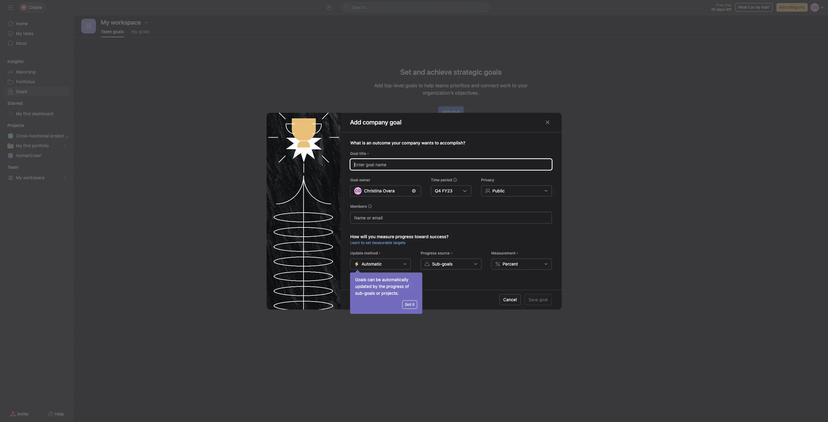 Task type: vqa. For each thing, say whether or not it's contained in the screenshot.


Task type: describe. For each thing, give the bounding box(es) containing it.
progress inside "how will you measure progress toward success? learn to set measurable targets"
[[395, 234, 413, 239]]

add company goal dialog
[[266, 113, 562, 310]]

and inside add top-level goals to help teams prioritize and connect work to your organization's objectives.
[[471, 83, 479, 88]]

company goal
[[363, 119, 401, 126]]

public button
[[481, 185, 552, 196]]

add goal
[[442, 109, 460, 114]]

sub-goals button
[[421, 258, 481, 270]]

home
[[16, 21, 28, 26]]

be
[[376, 277, 381, 282]]

my
[[755, 5, 760, 10]]

goals for my goals
[[139, 29, 150, 34]]

add goal button
[[438, 106, 464, 117]]

add for add top-level goals to help teams prioritize and connect work to your organization's objectives.
[[374, 83, 383, 88]]

your inside add top-level goals to help teams prioritize and connect work to your organization's objectives.
[[518, 83, 528, 88]]

my workspace
[[16, 175, 45, 180]]

functional
[[29, 133, 49, 138]]

public
[[492, 188, 505, 193]]

measurable
[[372, 240, 392, 245]]

save goal
[[529, 297, 548, 302]]

team for team goals
[[101, 29, 112, 34]]

q4
[[435, 188, 441, 193]]

save goal button
[[525, 294, 552, 305]]

add billing info button
[[776, 3, 808, 12]]

goal for goal owner
[[350, 178, 358, 182]]

how will you measure progress toward success? learn to set measurable targets
[[350, 234, 448, 245]]

free
[[716, 3, 724, 7]]

goal for save goal
[[539, 297, 548, 302]]

required image for sub-goals
[[450, 251, 453, 255]]

dashboard
[[32, 111, 53, 116]]

teams
[[435, 83, 449, 88]]

learn to set measurable targets link
[[350, 240, 405, 245]]

insights element
[[0, 56, 74, 98]]

add top-level goals to help teams prioritize and connect work to your organization's objectives.
[[374, 83, 528, 96]]

portfolios
[[16, 79, 35, 84]]

goal owner
[[350, 178, 370, 182]]

invite
[[17, 411, 28, 417]]

sub-goals
[[432, 261, 452, 266]]

plan
[[65, 133, 74, 138]]

update
[[350, 251, 363, 255]]

goals inside the goals can be automatically updated by the progress of sub-goals or projects.
[[364, 291, 375, 296]]

my tasks link
[[4, 29, 70, 38]]

my for my workspace
[[16, 175, 22, 180]]

owner
[[359, 178, 370, 182]]

required image for automatic
[[378, 251, 381, 255]]

cross-
[[16, 133, 29, 138]]

hide sidebar image
[[8, 5, 13, 10]]

projects
[[7, 123, 24, 128]]

portfolios link
[[4, 77, 70, 87]]

projects.
[[381, 291, 399, 296]]

set
[[365, 240, 371, 245]]

tasks
[[23, 31, 34, 36]]

my for my first dashboard
[[16, 111, 22, 116]]

Name or email text field
[[354, 214, 387, 221]]

my first portfolio
[[16, 143, 49, 148]]

goals can be automatically updated by the progress of sub-goals or projects. tooltip
[[350, 271, 422, 314]]

you
[[368, 234, 375, 239]]

add for add company goal
[[350, 119, 361, 126]]

invite button
[[6, 409, 32, 420]]

wants
[[421, 140, 433, 145]]

save
[[529, 297, 538, 302]]

add company goal
[[350, 119, 401, 126]]

1 horizontal spatial to
[[419, 83, 423, 88]]

how
[[350, 234, 359, 239]]

title
[[359, 151, 366, 156]]

christina
[[364, 188, 382, 193]]

got it button
[[402, 300, 417, 309]]

progress inside the goals can be automatically updated by the progress of sub-goals or projects.
[[386, 284, 404, 289]]

starred
[[7, 101, 23, 106]]

humancrawl
[[16, 153, 41, 158]]

measurement
[[491, 251, 515, 255]]

outcome
[[372, 140, 390, 145]]

time
[[431, 178, 440, 182]]

in
[[751, 5, 754, 10]]

time period
[[431, 178, 452, 182]]

free trial 30 days left
[[711, 3, 732, 12]]

your inside 'add company goal' 'dialog'
[[391, 140, 401, 145]]

my goals
[[131, 29, 150, 34]]

insights
[[7, 59, 23, 64]]

insights button
[[0, 58, 23, 65]]

got
[[405, 302, 411, 307]]

cancel button
[[499, 294, 521, 305]]

my first dashboard link
[[4, 109, 70, 119]]

q4 fy23
[[435, 188, 452, 193]]

percent button
[[491, 258, 552, 270]]

inbox
[[16, 41, 27, 46]]

measure
[[377, 234, 394, 239]]

the
[[379, 284, 385, 289]]

billing
[[787, 5, 798, 10]]

global element
[[0, 15, 74, 52]]

or
[[376, 291, 380, 296]]

0 horizontal spatial and
[[413, 68, 425, 76]]

can
[[368, 277, 375, 282]]

my workspace
[[101, 19, 141, 26]]

required image
[[366, 152, 370, 155]]

updated
[[355, 284, 372, 289]]

of
[[405, 284, 409, 289]]



Task type: locate. For each thing, give the bounding box(es) containing it.
required image down "learn to set measurable targets" link
[[378, 251, 381, 255]]

my workspace link
[[4, 173, 70, 183]]

add inside 'dialog'
[[350, 119, 361, 126]]

cross-functional project plan link
[[4, 131, 74, 141]]

method
[[364, 251, 378, 255]]

search
[[352, 5, 366, 10]]

my first portfolio link
[[4, 141, 70, 151]]

what's
[[738, 5, 750, 10]]

got it
[[405, 302, 415, 307]]

goals inside insights element
[[16, 89, 27, 94]]

q4 fy23 button
[[431, 185, 471, 196]]

my for my first portfolio
[[16, 143, 22, 148]]

first for dashboard
[[23, 111, 31, 116]]

to left help
[[419, 83, 423, 88]]

team for team
[[7, 165, 18, 170]]

your right outcome
[[391, 140, 401, 145]]

it
[[412, 302, 415, 307]]

my tasks
[[16, 31, 34, 36]]

team
[[101, 29, 112, 34], [7, 165, 18, 170]]

privacy
[[481, 178, 494, 182]]

projects button
[[0, 122, 24, 129]]

1 horizontal spatial your
[[518, 83, 528, 88]]

2 goal from the top
[[350, 178, 358, 182]]

goal for add goal
[[451, 109, 460, 114]]

my inside global element
[[16, 31, 22, 36]]

level
[[394, 83, 404, 88]]

0 vertical spatial goal
[[350, 151, 358, 156]]

and up objectives.
[[471, 83, 479, 88]]

source
[[437, 251, 450, 255]]

inbox link
[[4, 38, 70, 48]]

goal down objectives.
[[451, 109, 460, 114]]

goals down portfolios
[[16, 89, 27, 94]]

0 vertical spatial and
[[413, 68, 425, 76]]

goals
[[16, 89, 27, 94], [355, 277, 366, 282]]

my inside teams "element"
[[16, 175, 22, 180]]

an
[[366, 140, 371, 145]]

0 horizontal spatial goal
[[451, 109, 460, 114]]

first for portfolio
[[23, 143, 31, 148]]

my down cross-
[[16, 143, 22, 148]]

goal inside 'dialog'
[[539, 297, 548, 302]]

by
[[373, 284, 378, 289]]

trial?
[[761, 5, 770, 10]]

to right work
[[512, 83, 517, 88]]

search list box
[[341, 2, 489, 12]]

0 vertical spatial goal
[[451, 109, 460, 114]]

reporting
[[16, 69, 35, 74]]

my
[[131, 29, 137, 34], [16, 31, 22, 36], [16, 111, 22, 116], [16, 143, 22, 148], [16, 175, 22, 180]]

3 required image from the left
[[515, 251, 519, 255]]

period
[[441, 178, 452, 182]]

first left the dashboard
[[23, 111, 31, 116]]

goals inside add top-level goals to help teams prioritize and connect work to your organization's objectives.
[[405, 83, 417, 88]]

my inside projects "element"
[[16, 143, 22, 148]]

co
[[355, 188, 361, 193]]

portfolio
[[32, 143, 49, 148]]

goal
[[451, 109, 460, 114], [539, 297, 548, 302]]

my down starred
[[16, 111, 22, 116]]

1 vertical spatial progress
[[386, 284, 404, 289]]

0 horizontal spatial goals
[[16, 89, 27, 94]]

goals can be automatically updated by the progress of sub-goals or projects.
[[355, 277, 409, 296]]

set and achieve strategic goals
[[400, 68, 502, 76]]

1 vertical spatial goal
[[539, 297, 548, 302]]

what's in my trial?
[[738, 5, 770, 10]]

work
[[500, 83, 511, 88]]

strategic goals
[[454, 68, 502, 76]]

progress
[[421, 251, 436, 255]]

required image for percent
[[515, 251, 519, 255]]

sub-
[[432, 261, 442, 266]]

1 horizontal spatial and
[[471, 83, 479, 88]]

0 vertical spatial progress
[[395, 234, 413, 239]]

percent
[[503, 261, 518, 266]]

progress up targets
[[395, 234, 413, 239]]

add billing info
[[779, 5, 805, 10]]

goals for goals can be automatically updated by the progress of sub-goals or projects.
[[355, 277, 366, 282]]

days
[[717, 7, 725, 12]]

your
[[518, 83, 528, 88], [391, 140, 401, 145]]

30
[[711, 7, 716, 12]]

trial
[[725, 3, 732, 7]]

1 vertical spatial goal
[[350, 178, 358, 182]]

my for my tasks
[[16, 31, 22, 36]]

cancel
[[503, 297, 517, 302]]

reporting link
[[4, 67, 70, 77]]

0 horizontal spatial required image
[[378, 251, 381, 255]]

0 horizontal spatial your
[[391, 140, 401, 145]]

2 horizontal spatial to
[[512, 83, 517, 88]]

1 vertical spatial team
[[7, 165, 18, 170]]

goal left owner on the top left
[[350, 178, 358, 182]]

goal title
[[350, 151, 366, 156]]

automatic button
[[350, 258, 411, 270]]

add left billing
[[779, 5, 786, 10]]

1 required image from the left
[[378, 251, 381, 255]]

0 vertical spatial your
[[518, 83, 528, 88]]

is
[[362, 140, 365, 145]]

add down organization's
[[442, 109, 450, 114]]

add inside add top-level goals to help teams prioritize and connect work to your organization's objectives.
[[374, 83, 383, 88]]

goals for sub-goals
[[442, 261, 452, 266]]

0 vertical spatial goals
[[16, 89, 27, 94]]

1 goal from the top
[[350, 151, 358, 156]]

goals inside dropdown button
[[442, 261, 452, 266]]

1 first from the top
[[23, 111, 31, 116]]

info
[[799, 5, 805, 10]]

team inside dropdown button
[[7, 165, 18, 170]]

progress down automatically
[[386, 284, 404, 289]]

goal left title
[[350, 151, 358, 156]]

connect
[[481, 83, 499, 88]]

1 horizontal spatial required image
[[450, 251, 453, 255]]

first inside 'my first dashboard' link
[[23, 111, 31, 116]]

Enter goal name text field
[[350, 159, 552, 170]]

goals inside the goals can be automatically updated by the progress of sub-goals or projects.
[[355, 277, 366, 282]]

0 horizontal spatial to
[[361, 240, 364, 245]]

automatic
[[361, 261, 382, 266]]

0 horizontal spatial team
[[7, 165, 18, 170]]

close this dialog image
[[545, 120, 550, 125]]

add up what
[[350, 119, 361, 126]]

1 vertical spatial your
[[391, 140, 401, 145]]

progress
[[395, 234, 413, 239], [386, 284, 404, 289]]

team down humancrawl at the left top
[[7, 165, 18, 170]]

starred element
[[0, 98, 74, 120]]

organization's
[[423, 90, 454, 96]]

to inside "how will you measure progress toward success? learn to set measurable targets"
[[361, 240, 364, 245]]

2 first from the top
[[23, 143, 31, 148]]

members
[[350, 204, 367, 209]]

update method
[[350, 251, 378, 255]]

goals link
[[4, 87, 70, 97]]

remove image
[[412, 189, 416, 193]]

first inside my first portfolio link
[[23, 143, 31, 148]]

humancrawl link
[[4, 151, 70, 161]]

1 vertical spatial goals
[[355, 277, 366, 282]]

goal right "save"
[[539, 297, 548, 302]]

and right set
[[413, 68, 425, 76]]

my goals link
[[131, 29, 150, 37]]

goal for goal title
[[350, 151, 358, 156]]

team goals
[[101, 29, 124, 34]]

1 horizontal spatial goals
[[355, 277, 366, 282]]

and
[[413, 68, 425, 76], [471, 83, 479, 88]]

will
[[360, 234, 367, 239]]

objectives.
[[455, 90, 479, 96]]

1 horizontal spatial team
[[101, 29, 112, 34]]

1 vertical spatial first
[[23, 143, 31, 148]]

add for add goal
[[442, 109, 450, 114]]

progress source
[[421, 251, 450, 255]]

2 required image from the left
[[450, 251, 453, 255]]

required image up "percent" dropdown button
[[515, 251, 519, 255]]

home link
[[4, 19, 70, 29]]

2 horizontal spatial required image
[[515, 251, 519, 255]]

0 vertical spatial team
[[101, 29, 112, 34]]

sub-
[[355, 291, 364, 296]]

teams element
[[0, 162, 74, 184]]

goals for goals
[[16, 89, 27, 94]]

projects element
[[0, 120, 74, 162]]

my inside starred element
[[16, 111, 22, 116]]

1 horizontal spatial goal
[[539, 297, 548, 302]]

my left the tasks
[[16, 31, 22, 36]]

my down team dropdown button
[[16, 175, 22, 180]]

0 vertical spatial first
[[23, 111, 31, 116]]

team down my workspace
[[101, 29, 112, 34]]

set
[[400, 68, 411, 76]]

achieve
[[427, 68, 452, 76]]

to left set
[[361, 240, 364, 245]]

cross-functional project plan
[[16, 133, 74, 138]]

add left top-
[[374, 83, 383, 88]]

my down my workspace
[[131, 29, 137, 34]]

team button
[[0, 164, 18, 170]]

required image up sub-goals dropdown button
[[450, 251, 453, 255]]

your right work
[[518, 83, 528, 88]]

starred button
[[0, 100, 23, 106]]

my for my goals
[[131, 29, 137, 34]]

first up humancrawl at the left top
[[23, 143, 31, 148]]

help
[[424, 83, 434, 88]]

to accomplish?
[[435, 140, 465, 145]]

required image
[[378, 251, 381, 255], [450, 251, 453, 255], [515, 251, 519, 255]]

add for add billing info
[[779, 5, 786, 10]]

goals up updated
[[355, 277, 366, 282]]

1 vertical spatial and
[[471, 83, 479, 88]]

top-
[[384, 83, 394, 88]]

goals for team goals
[[113, 29, 124, 34]]



